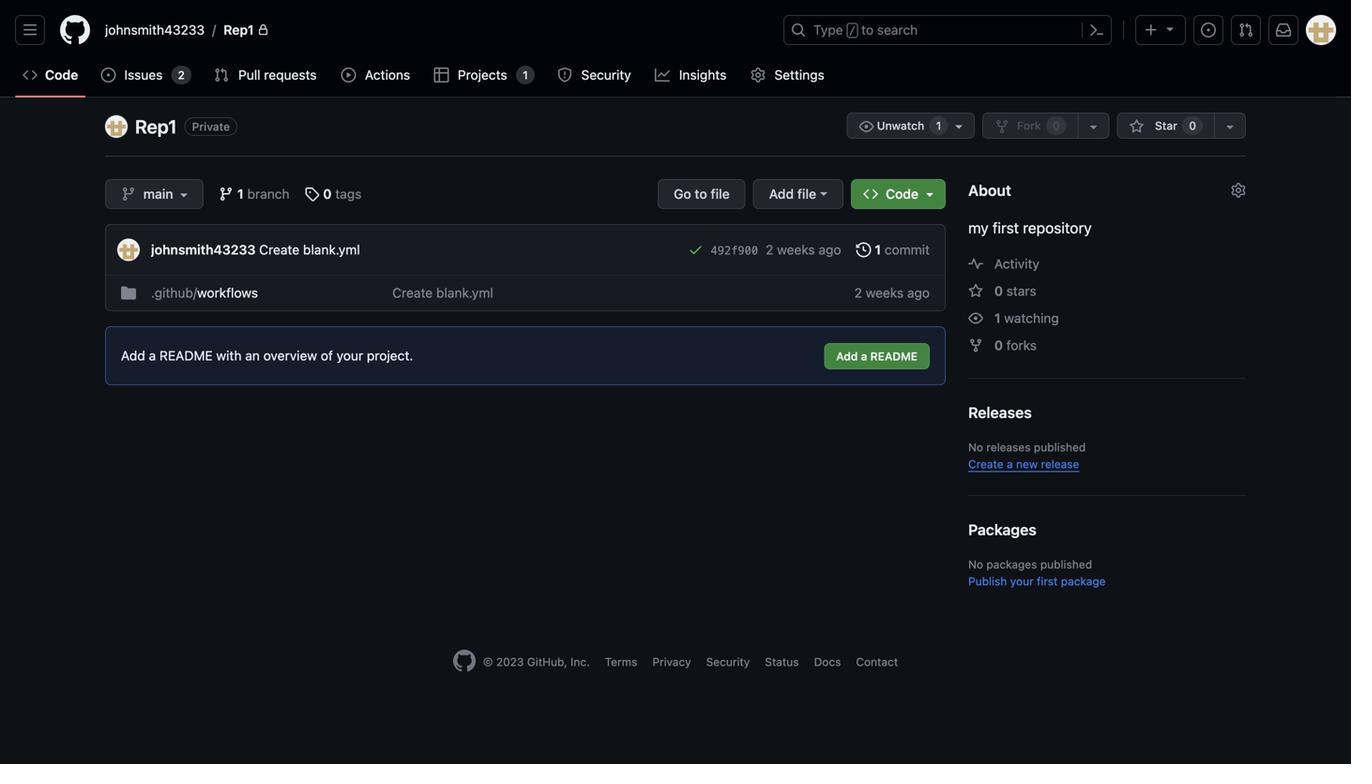 Task type: locate. For each thing, give the bounding box(es) containing it.
no up publish
[[968, 558, 983, 571]]

1 vertical spatial johnsmith43233 link
[[151, 242, 256, 258]]

0 horizontal spatial a
[[149, 348, 156, 364]]

security right "shield" image
[[581, 67, 631, 83]]

published inside no releases published create a new release
[[1034, 441, 1086, 454]]

about
[[968, 182, 1011, 199]]

0 horizontal spatial blank.yml
[[303, 242, 360, 258]]

2 inside row
[[855, 285, 862, 301]]

0 horizontal spatial rep1 link
[[135, 115, 177, 137]]

unwatch
[[874, 119, 928, 132]]

security link left graph image in the left of the page
[[550, 61, 640, 89]]

/ left lock image
[[212, 22, 216, 38]]

a inside no releases published create a new release
[[1007, 458, 1013, 471]]

johnsmith43233 up ".github/ workflows"
[[151, 242, 256, 258]]

0 horizontal spatial repo forked image
[[968, 338, 983, 353]]

repo forked image for 0
[[968, 338, 983, 353]]

see your forks of this repository image
[[1086, 119, 1101, 134]]

security inside security link
[[581, 67, 631, 83]]

security
[[581, 67, 631, 83], [706, 656, 750, 669]]

gear image
[[751, 68, 766, 83]]

code right code icon
[[45, 67, 78, 83]]

2 right 492f900 link
[[766, 242, 774, 258]]

publish
[[968, 575, 1007, 588]]

0 vertical spatial to
[[862, 22, 874, 38]]

0 horizontal spatial rep1
[[135, 115, 177, 137]]

repository
[[1023, 219, 1092, 237]]

1 horizontal spatial weeks
[[866, 285, 904, 301]]

1 vertical spatial security link
[[706, 656, 750, 669]]

1 vertical spatial first
[[1037, 575, 1058, 588]]

branch
[[247, 186, 290, 202]]

1 horizontal spatial rep1
[[224, 22, 254, 38]]

readme for add a readme with an overview of your project.
[[159, 348, 213, 364]]

0 left forks
[[995, 338, 1003, 353]]

2 no from the top
[[968, 558, 983, 571]]

add file button
[[753, 179, 844, 209]]

2 horizontal spatial create
[[968, 458, 1004, 471]]

triangle down image
[[1163, 21, 1178, 36], [922, 187, 937, 202]]

create
[[259, 242, 300, 258], [392, 285, 433, 301], [968, 458, 1004, 471]]

0 horizontal spatial security
[[581, 67, 631, 83]]

1 vertical spatial weeks
[[866, 285, 904, 301]]

1 vertical spatial johnsmith43233
[[151, 242, 256, 258]]

grid
[[106, 275, 945, 311]]

1 git branch image from the left
[[121, 187, 136, 202]]

0 horizontal spatial create blank.yml link
[[259, 242, 360, 258]]

published
[[1034, 441, 1086, 454], [1041, 558, 1092, 571]]

file right go on the top
[[711, 186, 730, 202]]

settings
[[775, 67, 825, 83]]

rep1
[[224, 22, 254, 38], [135, 115, 177, 137]]

1 horizontal spatial /
[[849, 24, 856, 38]]

pulse image
[[968, 257, 983, 272]]

0 horizontal spatial git branch image
[[121, 187, 136, 202]]

create blank.yml link down tag image
[[259, 242, 360, 258]]

1 horizontal spatial a
[[861, 350, 867, 363]]

table image
[[434, 68, 449, 83]]

packages
[[987, 558, 1037, 571]]

0 vertical spatial johnsmith43233
[[105, 22, 205, 38]]

2 weeks ago
[[855, 285, 930, 301]]

0 horizontal spatial ago
[[819, 242, 841, 258]]

security left status
[[706, 656, 750, 669]]

add for add a readme
[[836, 350, 858, 363]]

2 vertical spatial create
[[968, 458, 1004, 471]]

git pull request image
[[1239, 23, 1254, 38], [214, 68, 229, 83]]

0 horizontal spatial triangle down image
[[922, 187, 937, 202]]

repo forked image
[[995, 119, 1010, 134], [968, 338, 983, 353]]

history image
[[856, 243, 871, 258]]

type
[[814, 22, 843, 38]]

to
[[862, 22, 874, 38], [695, 186, 707, 202]]

add for add file
[[769, 186, 794, 202]]

to left search
[[862, 22, 874, 38]]

git pull request image left pull
[[214, 68, 229, 83]]

/ inside johnsmith43233 /
[[212, 22, 216, 38]]

2
[[178, 69, 185, 82], [766, 242, 774, 258], [855, 285, 862, 301]]

publish your first package link
[[968, 575, 1106, 588]]

0 horizontal spatial security link
[[550, 61, 640, 89]]

@johnsmith43233 image
[[117, 239, 140, 261]]

create up project.
[[392, 285, 433, 301]]

2 weeks ago link
[[766, 240, 841, 260]]

an
[[245, 348, 260, 364]]

1 horizontal spatial file
[[797, 186, 817, 202]]

create blank.yml
[[392, 285, 493, 301]]

readme
[[159, 348, 213, 364], [871, 350, 918, 363]]

2 horizontal spatial add
[[836, 350, 858, 363]]

1 horizontal spatial git branch image
[[219, 187, 234, 202]]

git pull request image right issue opened image
[[1239, 23, 1254, 38]]

0 vertical spatial security
[[581, 67, 631, 83]]

plus image
[[1144, 23, 1159, 38]]

0 vertical spatial johnsmith43233 link
[[98, 15, 212, 45]]

pull
[[238, 67, 260, 83]]

0 vertical spatial security link
[[550, 61, 640, 89]]

johnsmith43233 create blank.yml
[[151, 242, 360, 258]]

/ for johnsmith43233
[[212, 22, 216, 38]]

a down .github/
[[149, 348, 156, 364]]

row
[[106, 275, 945, 311]]

0 vertical spatial git pull request image
[[1239, 23, 1254, 38]]

terms
[[605, 656, 638, 669]]

add up 492f900 2 weeks ago
[[769, 186, 794, 202]]

johnsmith43233 link
[[98, 15, 212, 45], [151, 242, 256, 258]]

0 horizontal spatial add
[[121, 348, 145, 364]]

0 vertical spatial 2
[[178, 69, 185, 82]]

0 vertical spatial published
[[1034, 441, 1086, 454]]

1 horizontal spatial readme
[[871, 350, 918, 363]]

your down packages on the bottom
[[1010, 575, 1034, 588]]

file
[[711, 186, 730, 202], [797, 186, 817, 202]]

1 vertical spatial code
[[886, 186, 919, 202]]

directory image
[[121, 286, 136, 301]]

johnsmith43233
[[105, 22, 205, 38], [151, 242, 256, 258]]

1 horizontal spatial repo forked image
[[995, 119, 1010, 134]]

code right code image
[[886, 186, 919, 202]]

git pull request image inside "pull requests" link
[[214, 68, 229, 83]]

create down releases
[[968, 458, 1004, 471]]

1 vertical spatial rep1
[[135, 115, 177, 137]]

2 git branch image from the left
[[219, 187, 234, 202]]

1 horizontal spatial 2
[[766, 242, 774, 258]]

0 right tag image
[[323, 186, 332, 202]]

1 right history image
[[875, 242, 881, 258]]

johnsmith43233 link up issues
[[98, 15, 212, 45]]

add file
[[769, 186, 817, 202]]

rep1 link right owner avatar
[[135, 115, 177, 137]]

0 horizontal spatial to
[[695, 186, 707, 202]]

packages
[[968, 521, 1037, 539]]

johnsmith43233 link up ".github/ workflows"
[[151, 242, 256, 258]]

1 horizontal spatial create blank.yml link
[[392, 285, 493, 301]]

0 left stars
[[995, 283, 1003, 299]]

published up release in the bottom right of the page
[[1034, 441, 1086, 454]]

git branch image
[[121, 187, 136, 202], [219, 187, 234, 202]]

git branch image left 1 branch
[[219, 187, 234, 202]]

private
[[192, 120, 230, 133]]

0 horizontal spatial file
[[711, 186, 730, 202]]

blank.yml
[[303, 242, 360, 258], [436, 285, 493, 301]]

1 left branch
[[237, 186, 244, 202]]

create down branch
[[259, 242, 300, 258]]

your inside no packages published publish your first package
[[1010, 575, 1034, 588]]

1 horizontal spatial blank.yml
[[436, 285, 493, 301]]

1 left "shield" image
[[523, 69, 528, 82]]

weeks
[[777, 242, 815, 258], [866, 285, 904, 301]]

issue opened image
[[1201, 23, 1216, 38]]

1 horizontal spatial first
[[1037, 575, 1058, 588]]

add inside button
[[769, 186, 794, 202]]

published inside no packages published publish your first package
[[1041, 558, 1092, 571]]

1 horizontal spatial triangle down image
[[1163, 21, 1178, 36]]

1 vertical spatial git pull request image
[[214, 68, 229, 83]]

git branch image left main
[[121, 187, 136, 202]]

edit repository metadata image
[[1231, 183, 1246, 198]]

add down directory icon
[[121, 348, 145, 364]]

weeks down 1 commit
[[866, 285, 904, 301]]

0 vertical spatial weeks
[[777, 242, 815, 258]]

2 horizontal spatial a
[[1007, 458, 1013, 471]]

1 vertical spatial security
[[706, 656, 750, 669]]

releases link
[[968, 404, 1032, 422]]

1 vertical spatial published
[[1041, 558, 1092, 571]]

1 horizontal spatial rep1 link
[[216, 15, 276, 45]]

security link left status
[[706, 656, 750, 669]]

0 vertical spatial no
[[968, 441, 983, 454]]

a down releases
[[1007, 458, 1013, 471]]

first left package
[[1037, 575, 1058, 588]]

0 horizontal spatial git pull request image
[[214, 68, 229, 83]]

your
[[337, 348, 363, 364], [1010, 575, 1034, 588]]

0 vertical spatial first
[[993, 219, 1019, 237]]

ago
[[819, 242, 841, 258], [907, 285, 930, 301]]

johnsmith43233 up issues
[[105, 22, 205, 38]]

repo forked image for fork
[[995, 119, 1010, 134]]

no inside no packages published publish your first package
[[968, 558, 983, 571]]

1 horizontal spatial git pull request image
[[1239, 23, 1254, 38]]

triangle down image right plus icon
[[1163, 21, 1178, 36]]

a
[[149, 348, 156, 364], [861, 350, 867, 363], [1007, 458, 1013, 471]]

0 horizontal spatial /
[[212, 22, 216, 38]]

your right of at the top left
[[337, 348, 363, 364]]

2 horizontal spatial 2
[[855, 285, 862, 301]]

docs link
[[814, 656, 841, 669]]

/ inside type / to search
[[849, 24, 856, 38]]

create blank.yml link up project.
[[392, 285, 493, 301]]

repo forked image left the fork at top
[[995, 119, 1010, 134]]

commit
[[885, 242, 930, 258]]

no left releases
[[968, 441, 983, 454]]

github,
[[527, 656, 568, 669]]

1 horizontal spatial to
[[862, 22, 874, 38]]

readme inside add a readme link
[[871, 350, 918, 363]]

weeks down 'add file' button on the right top of page
[[777, 242, 815, 258]]

1 vertical spatial create blank.yml link
[[392, 285, 493, 301]]

1 vertical spatial triangle down image
[[922, 187, 937, 202]]

commits on main element
[[885, 242, 930, 258]]

ago down commits on main element
[[907, 285, 930, 301]]

projects
[[458, 67, 507, 83]]

2 down history image
[[855, 285, 862, 301]]

2 file from the left
[[797, 186, 817, 202]]

actions
[[365, 67, 410, 83]]

list
[[98, 15, 772, 45]]

johnsmith43233 inside johnsmith43233 /
[[105, 22, 205, 38]]

0
[[1053, 119, 1060, 132], [1189, 119, 1196, 132], [323, 186, 332, 202], [995, 283, 1003, 299], [995, 338, 1003, 353]]

triangle down image right code image
[[922, 187, 937, 202]]

0 vertical spatial create
[[259, 242, 300, 258]]

git branch image for main
[[121, 187, 136, 202]]

notifications image
[[1276, 23, 1291, 38]]

eye image
[[968, 311, 983, 326]]

1 vertical spatial create
[[392, 285, 433, 301]]

grid containing .github/
[[106, 275, 945, 311]]

git pull request image for issue opened icon
[[214, 68, 229, 83]]

contact
[[856, 656, 898, 669]]

ago left history image
[[819, 242, 841, 258]]

2 right issues
[[178, 69, 185, 82]]

0 horizontal spatial code
[[45, 67, 78, 83]]

/
[[212, 22, 216, 38], [849, 24, 856, 38]]

rep1 left lock image
[[224, 22, 254, 38]]

0 horizontal spatial first
[[993, 219, 1019, 237]]

play image
[[341, 68, 356, 83]]

1 horizontal spatial security link
[[706, 656, 750, 669]]

johnsmith43233 /
[[105, 22, 216, 38]]

.github/ workflows
[[151, 285, 258, 301]]

1 commit
[[875, 242, 930, 258]]

0 horizontal spatial readme
[[159, 348, 213, 364]]

/ right type
[[849, 24, 856, 38]]

lock image
[[258, 24, 269, 36]]

0 horizontal spatial your
[[337, 348, 363, 364]]

1 vertical spatial repo forked image
[[968, 338, 983, 353]]

1 right eye image
[[995, 311, 1001, 326]]

1 horizontal spatial ago
[[907, 285, 930, 301]]

0 horizontal spatial 2
[[178, 69, 185, 82]]

row containing .github/
[[106, 275, 945, 311]]

add down 2 weeks ago
[[836, 350, 858, 363]]

rep1 link up pull
[[216, 15, 276, 45]]

0 vertical spatial code
[[45, 67, 78, 83]]

star image
[[1130, 119, 1145, 134]]

readme down 2 weeks ago
[[871, 350, 918, 363]]

no for no releases published create a new release
[[968, 441, 983, 454]]

no
[[968, 441, 983, 454], [968, 558, 983, 571]]

a for add a readme
[[861, 350, 867, 363]]

tag image
[[305, 187, 320, 202]]

1 right unwatch
[[936, 119, 942, 132]]

published up package
[[1041, 558, 1092, 571]]

create blank.yml link
[[259, 242, 360, 258], [392, 285, 493, 301]]

1 branch
[[237, 186, 290, 202]]

1
[[523, 69, 528, 82], [936, 119, 942, 132], [237, 186, 244, 202], [875, 242, 881, 258], [995, 311, 1001, 326]]

weeks inside grid
[[866, 285, 904, 301]]

first
[[993, 219, 1019, 237], [1037, 575, 1058, 588]]

1 vertical spatial no
[[968, 558, 983, 571]]

security link
[[550, 61, 640, 89], [706, 656, 750, 669]]

readme left with
[[159, 348, 213, 364]]

of
[[321, 348, 333, 364]]

0 for 0 tags
[[323, 186, 332, 202]]

2 for 2 weeks ago
[[855, 285, 862, 301]]

0 for 0 forks
[[995, 338, 1003, 353]]

to right go on the top
[[695, 186, 707, 202]]

first right the my
[[993, 219, 1019, 237]]

rep1 right owner avatar
[[135, 115, 177, 137]]

1 horizontal spatial add
[[769, 186, 794, 202]]

a down 2 weeks ago
[[861, 350, 867, 363]]

stars
[[1007, 283, 1037, 299]]

code
[[45, 67, 78, 83], [886, 186, 919, 202]]

1 horizontal spatial create
[[392, 285, 433, 301]]

1 horizontal spatial code
[[886, 186, 919, 202]]

0 vertical spatial ago
[[819, 242, 841, 258]]

1 no from the top
[[968, 441, 983, 454]]

1 vertical spatial your
[[1010, 575, 1034, 588]]

0 vertical spatial repo forked image
[[995, 119, 1010, 134]]

2 vertical spatial 2
[[855, 285, 862, 301]]

no releases published create a new release
[[968, 441, 1086, 471]]

file up 2 weeks ago link on the right of the page
[[797, 186, 817, 202]]

published for package
[[1041, 558, 1092, 571]]

no inside no releases published create a new release
[[968, 441, 983, 454]]

1 vertical spatial ago
[[907, 285, 930, 301]]

1 horizontal spatial your
[[1010, 575, 1034, 588]]

cell
[[121, 283, 136, 303]]

watching
[[1004, 311, 1059, 326]]

repo forked image down eye image
[[968, 338, 983, 353]]



Task type: vqa. For each thing, say whether or not it's contained in the screenshot.
code icon
yes



Task type: describe. For each thing, give the bounding box(es) containing it.
0 users starred this repository element
[[1183, 116, 1203, 135]]

workflows
[[197, 285, 258, 301]]

published for release
[[1034, 441, 1086, 454]]

tags
[[335, 186, 362, 202]]

privacy link
[[653, 656, 691, 669]]

issue opened image
[[101, 68, 116, 83]]

go to file link
[[658, 179, 746, 209]]

1 horizontal spatial security
[[706, 656, 750, 669]]

eye image
[[859, 119, 874, 134]]

create blank.yml link inside grid
[[392, 285, 493, 301]]

0 tags
[[323, 186, 362, 202]]

0 vertical spatial blank.yml
[[303, 242, 360, 258]]

0 vertical spatial your
[[337, 348, 363, 364]]

0 horizontal spatial weeks
[[777, 242, 815, 258]]

code link
[[15, 61, 86, 89]]

add for add a readme with an overview of your project.
[[121, 348, 145, 364]]

1 for branch
[[237, 186, 244, 202]]

add a readme
[[836, 350, 918, 363]]

ago inside grid
[[907, 285, 930, 301]]

johnsmith43233 for johnsmith43233 create blank.yml
[[151, 242, 256, 258]]

1 for watching
[[995, 311, 1001, 326]]

type / to search
[[814, 22, 918, 38]]

1 file from the left
[[711, 186, 730, 202]]

fork 0
[[1017, 119, 1060, 132]]

1 / 1 checks ok image
[[688, 243, 703, 258]]

no packages published publish your first package
[[968, 558, 1106, 588]]

johnsmith43233 link for johnsmith43233 /
[[98, 15, 212, 45]]

release
[[1041, 458, 1080, 471]]

search
[[877, 22, 918, 38]]

a for add a readme with an overview of your project.
[[149, 348, 156, 364]]

fork
[[1017, 119, 1041, 132]]

1 vertical spatial rep1 link
[[135, 115, 177, 137]]

packages link
[[968, 519, 1246, 541]]

first inside no packages published publish your first package
[[1037, 575, 1058, 588]]

pull requests link
[[206, 61, 326, 89]]

0 right the fork at top
[[1053, 119, 1060, 132]]

readme for add a readme
[[871, 350, 918, 363]]

0 for 0 stars
[[995, 283, 1003, 299]]

create inside row
[[392, 285, 433, 301]]

1 vertical spatial 2
[[766, 242, 774, 258]]

privacy
[[653, 656, 691, 669]]

status
[[765, 656, 799, 669]]

git branch image for 1
[[219, 187, 234, 202]]

git pull request image for issue opened image
[[1239, 23, 1254, 38]]

©
[[483, 656, 493, 669]]

0 right star
[[1189, 119, 1196, 132]]

0 forks
[[995, 338, 1037, 353]]

list containing johnsmith43233 /
[[98, 15, 772, 45]]

492f900 2 weeks ago
[[711, 242, 841, 258]]

terms link
[[605, 656, 638, 669]]

.github/
[[151, 285, 197, 301]]

© 2023 github, inc.
[[483, 656, 590, 669]]

with
[[216, 348, 242, 364]]

0 vertical spatial rep1
[[224, 22, 254, 38]]

add this repository to a list image
[[1223, 119, 1238, 134]]

2023
[[496, 656, 524, 669]]

activity
[[995, 256, 1040, 272]]

star
[[1155, 119, 1178, 132]]

no for no packages published publish your first package
[[968, 558, 983, 571]]

/ for type
[[849, 24, 856, 38]]

492f900
[[711, 244, 758, 258]]

settings link
[[743, 61, 834, 89]]

releases
[[987, 441, 1031, 454]]

0 vertical spatial rep1 link
[[216, 15, 276, 45]]

insights link
[[648, 61, 736, 89]]

1 vertical spatial to
[[695, 186, 707, 202]]

0 vertical spatial create blank.yml link
[[259, 242, 360, 258]]

add a readme with an overview of your project.
[[121, 348, 413, 364]]

file inside button
[[797, 186, 817, 202]]

1 vertical spatial blank.yml
[[436, 285, 493, 301]]

my
[[968, 219, 989, 237]]

activity link
[[968, 256, 1040, 272]]

0 vertical spatial triangle down image
[[1163, 21, 1178, 36]]

1 for commit
[[875, 242, 881, 258]]

requests
[[264, 67, 317, 83]]

owner avatar image
[[105, 115, 128, 138]]

homepage image
[[60, 15, 90, 45]]

go to file
[[674, 186, 730, 202]]

inc.
[[571, 656, 590, 669]]

status link
[[765, 656, 799, 669]]

star 0
[[1152, 119, 1196, 132]]

forks
[[1007, 338, 1037, 353]]

package
[[1061, 575, 1106, 588]]

command palette image
[[1090, 23, 1105, 38]]

contact link
[[856, 656, 898, 669]]

insights
[[679, 67, 727, 83]]

homepage image
[[453, 650, 476, 673]]

2 for 2
[[178, 69, 185, 82]]

code image
[[23, 68, 38, 83]]

new
[[1016, 458, 1038, 471]]

johnsmith43233 link for johnsmith43233 create blank.yml
[[151, 242, 256, 258]]

graph image
[[655, 68, 670, 83]]

create a new release link
[[968, 458, 1080, 471]]

code image
[[863, 187, 878, 202]]

shield image
[[557, 68, 572, 83]]

my first repository
[[968, 219, 1092, 237]]

actions link
[[334, 61, 419, 89]]

0 horizontal spatial create
[[259, 242, 300, 258]]

0 stars
[[995, 283, 1037, 299]]

492f900 link
[[711, 243, 758, 259]]

releases
[[968, 404, 1032, 422]]

add a readme link
[[824, 343, 930, 370]]

go
[[674, 186, 691, 202]]

docs
[[814, 656, 841, 669]]

create inside no releases published create a new release
[[968, 458, 1004, 471]]

project.
[[367, 348, 413, 364]]

main
[[143, 186, 173, 202]]

1 watching
[[995, 311, 1059, 326]]

pull requests
[[238, 67, 317, 83]]

johnsmith43233 for johnsmith43233 /
[[105, 22, 205, 38]]

star image
[[968, 284, 983, 299]]

issues
[[124, 67, 163, 83]]

overview
[[263, 348, 317, 364]]



